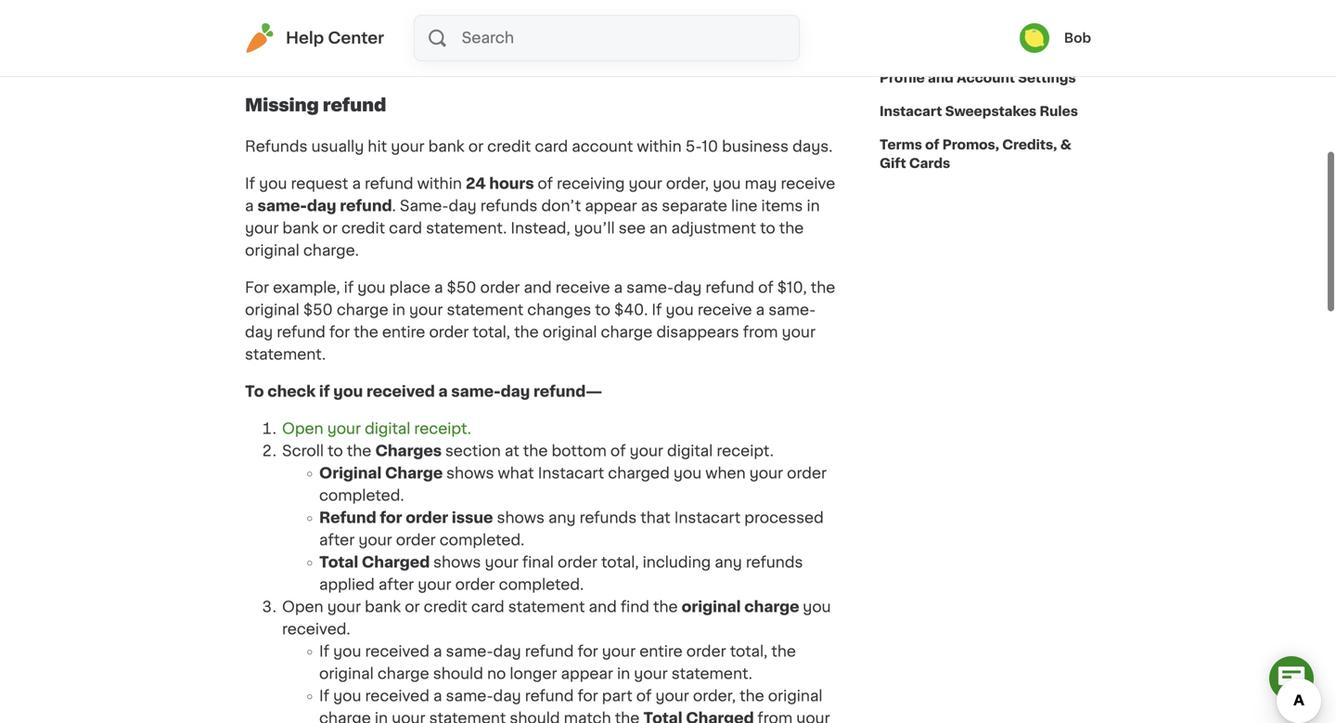 Task type: vqa. For each thing, say whether or not it's contained in the screenshot.
11PM at the bottom of the page
no



Task type: locate. For each thing, give the bounding box(es) containing it.
shows inside the shows your final order total, including any refunds applied after your order completed.
[[433, 555, 481, 570]]

statement down 'no'
[[429, 711, 506, 723]]

card up 'no'
[[471, 600, 505, 615]]

to inside same-day refunds don't appear as separate line items in your bank or credit card statement. instead, you'll see an adjustment to the original charge.
[[760, 221, 776, 236]]

0 vertical spatial instacart
[[880, 105, 942, 118]]

0 vertical spatial completed.
[[319, 488, 404, 503]]

processed
[[745, 511, 824, 525]]

match
[[564, 711, 611, 723]]

1 vertical spatial receipt.
[[717, 444, 774, 459]]

0 vertical spatial refunds
[[481, 199, 538, 214]]

0 vertical spatial receive
[[781, 176, 836, 191]]

statement down the shows your final order total, including any refunds applied after your order completed.
[[508, 600, 585, 615]]

of up don't
[[538, 176, 553, 191]]

2 vertical spatial statement
[[429, 711, 506, 723]]

0 vertical spatial $50
[[447, 280, 477, 295]]

1 vertical spatial if
[[319, 384, 330, 399]]

1 vertical spatial should
[[510, 711, 560, 723]]

the inside same-day refunds don't appear as separate line items in your bank or credit card statement. instead, you'll see an adjustment to the original charge.
[[779, 221, 804, 236]]

changes
[[527, 303, 591, 318]]

1 vertical spatial within
[[417, 176, 462, 191]]

bank down applied
[[365, 600, 401, 615]]

2 horizontal spatial total,
[[730, 644, 768, 659]]

original
[[245, 243, 300, 258], [245, 303, 300, 318], [543, 325, 597, 340], [682, 600, 741, 615], [319, 667, 374, 681], [768, 689, 823, 704]]

1 horizontal spatial any
[[715, 555, 742, 570]]

$10,
[[778, 280, 807, 295]]

open up scroll
[[282, 422, 324, 436]]

0 vertical spatial if
[[344, 280, 354, 295]]

refunds inside shows any refunds that instacart processed after your order completed.
[[580, 511, 637, 525]]

completed. up open your bank or credit card statement and find the original charge
[[499, 577, 584, 592]]

1 vertical spatial total,
[[601, 555, 639, 570]]

the inside if you received a same-day refund for your entire order total, the original charge should no longer appear in your statement.
[[772, 644, 796, 659]]

2 vertical spatial statement.
[[672, 667, 753, 681]]

your inside shows what instacart charged you when your order completed.
[[750, 466, 783, 481]]

refund
[[319, 511, 377, 525]]

instacart down profile
[[880, 105, 942, 118]]

open
[[282, 422, 324, 436], [282, 600, 324, 615]]

for inside if you received a same-day refund for part of your order, the original charge in your statement should match the
[[578, 689, 598, 704]]

day left refund—
[[501, 384, 530, 399]]

0 horizontal spatial receipt.
[[414, 422, 471, 436]]

1 horizontal spatial should
[[510, 711, 560, 723]]

open your digital receipt. link
[[282, 422, 471, 436]]

2 horizontal spatial statement.
[[672, 667, 753, 681]]

for up match
[[578, 689, 598, 704]]

2 vertical spatial completed.
[[499, 577, 584, 592]]

refunds for any
[[580, 511, 637, 525]]

appear up if you received a same-day refund for part of your order, the original charge in your statement should match the
[[561, 667, 613, 681]]

example,
[[273, 280, 340, 295]]

day
[[307, 199, 336, 214], [449, 199, 477, 214], [674, 280, 702, 295], [245, 325, 273, 340], [501, 384, 530, 399], [493, 644, 521, 659], [493, 689, 521, 704]]

to left $40.
[[595, 303, 611, 318]]

same-day refund .
[[258, 199, 396, 214]]

a inside if you received a same-day refund for your entire order total, the original charge should no longer appear in your statement.
[[433, 644, 442, 659]]

2 horizontal spatial or
[[468, 139, 484, 154]]

card down the .
[[389, 221, 422, 236]]

2 vertical spatial shows
[[433, 555, 481, 570]]

card up of receiving your order, you may receive a
[[535, 139, 568, 154]]

digital up when
[[667, 444, 713, 459]]

1 horizontal spatial digital
[[667, 444, 713, 459]]

if
[[245, 176, 255, 191], [652, 303, 662, 318], [319, 644, 329, 659], [319, 689, 329, 704]]

to check if you received a same-day refund—
[[245, 384, 603, 399]]

statement.
[[426, 221, 507, 236], [245, 347, 326, 362], [672, 667, 753, 681]]

instacart
[[880, 105, 942, 118], [538, 466, 604, 481], [674, 511, 741, 525]]

of inside of receiving your order, you may receive a
[[538, 176, 553, 191]]

shows down 'section'
[[446, 466, 494, 481]]

0 horizontal spatial after
[[319, 533, 355, 548]]

to down the items
[[760, 221, 776, 236]]

1 horizontal spatial or
[[405, 600, 420, 615]]

terms
[[880, 138, 922, 151]]

and left find in the bottom of the page
[[589, 600, 617, 615]]

1 horizontal spatial statement.
[[426, 221, 507, 236]]

shows for original charge
[[446, 466, 494, 481]]

day up 'disappears'
[[674, 280, 702, 295]]

or down the charged
[[405, 600, 420, 615]]

refund up usually
[[323, 96, 386, 114]]

shows for refund for order issue
[[497, 511, 545, 525]]

1 horizontal spatial bank
[[365, 600, 401, 615]]

1 vertical spatial appear
[[561, 667, 613, 681]]

of inside for example, if you place a $50 order and receive a same-day refund of $10, the original $50 charge in your statement changes to $40. if you receive a same- day refund for the entire order total, the original charge disappears from your statement.
[[758, 280, 774, 295]]

bank up same-
[[428, 139, 465, 154]]

should inside if you received a same-day refund for part of your order, the original charge in your statement should match the
[[510, 711, 560, 723]]

after down the charged
[[379, 577, 414, 592]]

subject
[[385, 19, 441, 34]]

1 horizontal spatial instacart
[[674, 511, 741, 525]]

1 vertical spatial refunds
[[580, 511, 637, 525]]

within left 5-
[[637, 139, 682, 154]]

1 vertical spatial statement.
[[245, 347, 326, 362]]

bottom
[[552, 444, 607, 459]]

you
[[259, 176, 287, 191], [713, 176, 741, 191], [358, 280, 386, 295], [666, 303, 694, 318], [333, 384, 363, 399], [674, 466, 702, 481], [803, 600, 831, 615], [333, 644, 361, 659], [333, 689, 361, 704]]

receive
[[781, 176, 836, 191], [556, 280, 610, 295], [698, 303, 752, 318]]

2 horizontal spatial bank
[[428, 139, 465, 154]]

0 vertical spatial statement.
[[426, 221, 507, 236]]

:
[[283, 19, 287, 34]]

refunds down the hours
[[481, 199, 538, 214]]

1 horizontal spatial refunds
[[580, 511, 637, 525]]

order
[[480, 280, 520, 295], [429, 325, 469, 340], [787, 466, 827, 481], [406, 511, 448, 525], [396, 533, 436, 548], [558, 555, 598, 570], [455, 577, 495, 592], [687, 644, 726, 659]]

if
[[344, 280, 354, 295], [319, 384, 330, 399]]

gift
[[880, 157, 906, 170]]

an
[[650, 221, 668, 236]]

charge
[[385, 466, 443, 481]]

in inside if you received a same-day refund for your entire order total, the original charge should no longer appear in your statement.
[[617, 667, 630, 681]]

total,
[[473, 325, 510, 340], [601, 555, 639, 570], [730, 644, 768, 659]]

appear
[[585, 199, 637, 214], [561, 667, 613, 681]]

0 horizontal spatial receive
[[556, 280, 610, 295]]

open for open your digital receipt.
[[282, 422, 324, 436]]

0 horizontal spatial refunds
[[481, 199, 538, 214]]

hours
[[489, 176, 534, 191]]

you inside if you received a same-day refund for your entire order total, the original charge should no longer appear in your statement.
[[333, 644, 361, 659]]

1 horizontal spatial after
[[379, 577, 414, 592]]

shows inside shows what instacart charged you when your order completed.
[[446, 466, 494, 481]]

0 vertical spatial statement
[[447, 303, 524, 318]]

.
[[392, 199, 396, 214]]

or up 24
[[468, 139, 484, 154]]

if for if you request a refund within 24 hours
[[245, 176, 255, 191]]

for down you received.
[[578, 644, 598, 659]]

1 horizontal spatial total,
[[601, 555, 639, 570]]

2 vertical spatial and
[[589, 600, 617, 615]]

profile and account settings
[[880, 71, 1076, 84]]

1 vertical spatial $50
[[303, 303, 333, 318]]

1 horizontal spatial receive
[[698, 303, 752, 318]]

entire down place
[[382, 325, 425, 340]]

0 horizontal spatial or
[[323, 221, 338, 236]]

refunds usually hit your bank or credit card account within 5-10 business days.
[[245, 139, 837, 154]]

any down shows what instacart charged you when your order completed.
[[549, 511, 576, 525]]

in inside for example, if you place a $50 order and receive a same-day refund of $10, the original $50 charge in your statement changes to $40. if you receive a same- day refund for the entire order total, the original charge disappears from your statement.
[[392, 303, 406, 318]]

0 vertical spatial open
[[282, 422, 324, 436]]

statement. inside same-day refunds don't appear as separate line items in your bank or credit card statement. instead, you'll see an adjustment to the original charge.
[[426, 221, 507, 236]]

0 vertical spatial appear
[[585, 199, 637, 214]]

refunds for day
[[481, 199, 538, 214]]

bank down same-day refund . at the left top of page
[[283, 221, 319, 236]]

your
[[391, 139, 425, 154], [629, 176, 663, 191], [245, 221, 279, 236], [409, 303, 443, 318], [782, 325, 816, 340], [327, 422, 361, 436], [630, 444, 664, 459], [750, 466, 783, 481], [359, 533, 392, 548], [485, 555, 519, 570], [418, 577, 452, 592], [327, 600, 361, 615], [602, 644, 636, 659], [634, 667, 668, 681], [656, 689, 689, 704], [392, 711, 426, 723]]

day down 'no'
[[493, 689, 521, 704]]

of up charged
[[611, 444, 626, 459]]

card inside same-day refunds don't appear as separate line items in your bank or credit card statement. instead, you'll see an adjustment to the original charge.
[[389, 221, 422, 236]]

open up 'received.'
[[282, 600, 324, 615]]

if you request a refund within 24 hours
[[245, 176, 538, 191]]

should
[[433, 667, 483, 681], [510, 711, 560, 723]]

original inside if you received a same-day refund for your entire order total, the original charge should no longer appear in your statement.
[[319, 667, 374, 681]]

open for open your bank or credit card statement and find the original charge
[[282, 600, 324, 615]]

original inside same-day refunds don't appear as separate line items in your bank or credit card statement. instead, you'll see an adjustment to the original charge.
[[245, 243, 300, 258]]

0 horizontal spatial if
[[319, 384, 330, 399]]

refund down longer
[[525, 689, 574, 704]]

scroll to the charges section at the bottom of your digital receipt.
[[282, 444, 774, 459]]

how to use ebt snap link
[[880, 28, 1028, 61]]

0 horizontal spatial card
[[389, 221, 422, 236]]

as
[[641, 199, 658, 214]]

refund up the .
[[365, 176, 414, 191]]

1 horizontal spatial if
[[344, 280, 354, 295]]

1 horizontal spatial within
[[637, 139, 682, 154]]

any inside shows any refunds that instacart processed after your order completed.
[[549, 511, 576, 525]]

1 vertical spatial open
[[282, 600, 324, 615]]

same- down $10,
[[769, 303, 816, 318]]

0 horizontal spatial $50
[[303, 303, 333, 318]]

received
[[367, 384, 435, 399], [365, 644, 430, 659], [365, 689, 430, 704]]

shows
[[446, 466, 494, 481], [497, 511, 545, 525], [433, 555, 481, 570]]

completed. inside the shows your final order total, including any refunds applied after your order completed.
[[499, 577, 584, 592]]

Search search field
[[460, 16, 799, 60]]

your inside shows any refunds that instacart processed after your order completed.
[[359, 533, 392, 548]]

or
[[468, 139, 484, 154], [323, 221, 338, 236], [405, 600, 420, 615]]

if for example,
[[344, 280, 354, 295]]

0 vertical spatial credit
[[487, 139, 531, 154]]

if for check
[[319, 384, 330, 399]]

2 vertical spatial received
[[365, 689, 430, 704]]

from
[[743, 325, 778, 340]]

refunds down missing
[[245, 139, 308, 154]]

place
[[389, 280, 431, 295]]

issue
[[452, 511, 493, 525]]

credit up charge.
[[342, 221, 385, 236]]

2 vertical spatial total,
[[730, 644, 768, 659]]

credit up the hours
[[487, 139, 531, 154]]

1 vertical spatial instacart
[[538, 466, 604, 481]]

1 horizontal spatial credit
[[424, 600, 468, 615]]

for down example,
[[329, 325, 350, 340]]

find
[[621, 600, 650, 615]]

if inside for example, if you place a $50 order and receive a same-day refund of $10, the original $50 charge in your statement changes to $40. if you receive a same- day refund for the entire order total, the original charge disappears from your statement.
[[344, 280, 354, 295]]

$50 down example,
[[303, 303, 333, 318]]

how to use ebt snap
[[880, 38, 1028, 51]]

or inside same-day refunds don't appear as separate line items in your bank or credit card statement. instead, you'll see an adjustment to the original charge.
[[323, 221, 338, 236]]

received for if you received a same-day refund for your entire order total, the original charge should no longer appear in your statement.
[[365, 644, 430, 659]]

1 vertical spatial digital
[[667, 444, 713, 459]]

refund down example,
[[277, 325, 326, 340]]

1 vertical spatial bank
[[283, 221, 319, 236]]

same- up 'no'
[[446, 644, 493, 659]]

$50 right place
[[447, 280, 477, 295]]

refunds down the processed at the bottom
[[746, 555, 803, 570]]

0 horizontal spatial should
[[433, 667, 483, 681]]

day down 24
[[449, 199, 477, 214]]

0 horizontal spatial and
[[524, 280, 552, 295]]

2 horizontal spatial credit
[[487, 139, 531, 154]]

0 horizontal spatial instacart
[[538, 466, 604, 481]]

if for if you received a same-day refund for part of your order, the original charge in your statement should match the
[[319, 689, 329, 704]]

1 vertical spatial received
[[365, 644, 430, 659]]

digital up the charges
[[365, 422, 411, 436]]

and
[[928, 71, 954, 84], [524, 280, 552, 295], [589, 600, 617, 615]]

receive up the items
[[781, 176, 836, 191]]

terms of promos, credits, & gift cards
[[880, 138, 1072, 170]]

0 horizontal spatial bank
[[283, 221, 319, 236]]

refund inside if you received a same-day refund for part of your order, the original charge in your statement should match the
[[525, 689, 574, 704]]

charge
[[337, 303, 389, 318], [601, 325, 653, 340], [745, 600, 800, 615], [378, 667, 429, 681], [319, 711, 371, 723]]

2 vertical spatial card
[[471, 600, 505, 615]]

should down longer
[[510, 711, 560, 723]]

received inside if you received a same-day refund for your entire order total, the original charge should no longer appear in your statement.
[[365, 644, 430, 659]]

entire inside for example, if you place a $50 order and receive a same-day refund of $10, the original $50 charge in your statement changes to $40. if you receive a same- day refund for the entire order total, the original charge disappears from your statement.
[[382, 325, 425, 340]]

if down charge.
[[344, 280, 354, 295]]

the
[[779, 221, 804, 236], [811, 280, 836, 295], [354, 325, 378, 340], [514, 325, 539, 340], [347, 444, 372, 459], [523, 444, 548, 459], [653, 600, 678, 615], [772, 644, 796, 659], [740, 689, 765, 704], [615, 711, 640, 723]]

24
[[466, 176, 486, 191]]

digital
[[365, 422, 411, 436], [667, 444, 713, 459]]

refund up longer
[[525, 644, 574, 659]]

1 horizontal spatial receipt.
[[717, 444, 774, 459]]

receive up 'disappears'
[[698, 303, 752, 318]]

10
[[702, 139, 718, 154]]

1 vertical spatial or
[[323, 221, 338, 236]]

account
[[957, 71, 1015, 84]]

instacart image
[[245, 23, 275, 53]]

1 open from the top
[[282, 422, 324, 436]]

order inside shows any refunds that instacart processed after your order completed.
[[396, 533, 436, 548]]

same- down 'no'
[[446, 689, 493, 704]]

entire down find in the bottom of the page
[[640, 644, 683, 659]]

if for if you received a same-day refund for your entire order total, the original charge should no longer appear in your statement.
[[319, 644, 329, 659]]

after up total at the left bottom
[[319, 533, 355, 548]]

receipt. up when
[[717, 444, 774, 459]]

2 open from the top
[[282, 600, 324, 615]]

credit down the charged
[[424, 600, 468, 615]]

you inside of receiving your order, you may receive a
[[713, 176, 741, 191]]

receive up changes
[[556, 280, 610, 295]]

within up same-
[[417, 176, 462, 191]]

0 vertical spatial shows
[[446, 466, 494, 481]]

for inside for example, if you place a $50 order and receive a same-day refund of $10, the original $50 charge in your statement changes to $40. if you receive a same- day refund for the entire order total, the original charge disappears from your statement.
[[329, 325, 350, 340]]

shows down issue at left bottom
[[433, 555, 481, 570]]

instacart down bottom
[[538, 466, 604, 481]]

appear up you'll
[[585, 199, 637, 214]]

0 horizontal spatial total,
[[473, 325, 510, 340]]

after inside the shows your final order total, including any refunds applied after your order completed.
[[379, 577, 414, 592]]

appear inside if you received a same-day refund for your entire order total, the original charge should no longer appear in your statement.
[[561, 667, 613, 681]]

0 horizontal spatial statement.
[[245, 347, 326, 362]]

day down for
[[245, 325, 273, 340]]

cards
[[909, 157, 951, 170]]

shows for total charged
[[433, 555, 481, 570]]

applied
[[319, 577, 375, 592]]

in inside same-day refunds don't appear as separate line items in your bank or credit card statement. instead, you'll see an adjustment to the original charge.
[[807, 199, 820, 214]]

if right check
[[319, 384, 330, 399]]

1 vertical spatial and
[[524, 280, 552, 295]]

to left "use"
[[914, 38, 928, 51]]

shows inside shows any refunds that instacart processed after your order completed.
[[497, 511, 545, 525]]

if inside if you received a same-day refund for your entire order total, the original charge should no longer appear in your statement.
[[319, 644, 329, 659]]

refunds right ':'
[[291, 19, 354, 34]]

of right "part"
[[637, 689, 652, 704]]

for
[[329, 325, 350, 340], [380, 511, 402, 525], [578, 644, 598, 659], [578, 689, 598, 704]]

0 horizontal spatial digital
[[365, 422, 411, 436]]

0 vertical spatial or
[[468, 139, 484, 154]]

refunds
[[481, 199, 538, 214], [580, 511, 637, 525], [746, 555, 803, 570]]

2 vertical spatial or
[[405, 600, 420, 615]]

order inside if you received a same-day refund for your entire order total, the original charge should no longer appear in your statement.
[[687, 644, 726, 659]]

you received.
[[282, 600, 831, 637]]

$50
[[447, 280, 477, 295], [303, 303, 333, 318]]

refunds left that
[[580, 511, 637, 525]]

0 horizontal spatial entire
[[382, 325, 425, 340]]

in
[[807, 199, 820, 214], [392, 303, 406, 318], [617, 667, 630, 681], [375, 711, 388, 723]]

2 horizontal spatial and
[[928, 71, 954, 84]]

completed.
[[319, 488, 404, 503], [440, 533, 525, 548], [499, 577, 584, 592]]

2 vertical spatial instacart
[[674, 511, 741, 525]]

of up cards
[[925, 138, 940, 151]]

of inside if you received a same-day refund for part of your order, the original charge in your statement should match the
[[637, 689, 652, 704]]

receipt. up 'section'
[[414, 422, 471, 436]]

5-
[[686, 139, 702, 154]]

instacart down when
[[674, 511, 741, 525]]

any right including
[[715, 555, 742, 570]]

0 vertical spatial should
[[433, 667, 483, 681]]

2 vertical spatial bank
[[365, 600, 401, 615]]

your inside of receiving your order, you may receive a
[[629, 176, 663, 191]]

note : refunds are subject to certain conditions.
[[245, 19, 603, 34]]

statement inside for example, if you place a $50 order and receive a same-day refund of $10, the original $50 charge in your statement changes to $40. if you receive a same- day refund for the entire order total, the original charge disappears from your statement.
[[447, 303, 524, 318]]

instacart inside shows what instacart charged you when your order completed.
[[538, 466, 604, 481]]

1 vertical spatial card
[[389, 221, 422, 236]]

a inside if you received a same-day refund for part of your order, the original charge in your statement should match the
[[433, 689, 442, 704]]

shows down what
[[497, 511, 545, 525]]

1 vertical spatial entire
[[640, 644, 683, 659]]

or up charge.
[[323, 221, 338, 236]]

2 horizontal spatial refunds
[[746, 555, 803, 570]]

and down "use"
[[928, 71, 954, 84]]

and up changes
[[524, 280, 552, 295]]

of left $10,
[[758, 280, 774, 295]]

day up 'no'
[[493, 644, 521, 659]]

adjustment
[[672, 221, 756, 236]]

should left 'no'
[[433, 667, 483, 681]]

1 vertical spatial order,
[[693, 689, 736, 704]]

instacart inside shows any refunds that instacart processed after your order completed.
[[674, 511, 741, 525]]

1 vertical spatial completed.
[[440, 533, 525, 548]]

charged
[[608, 466, 670, 481]]

0 vertical spatial digital
[[365, 422, 411, 436]]

of
[[925, 138, 940, 151], [538, 176, 553, 191], [758, 280, 774, 295], [611, 444, 626, 459], [637, 689, 652, 704]]

0 horizontal spatial within
[[417, 176, 462, 191]]

completed. down "original"
[[319, 488, 404, 503]]

1 vertical spatial any
[[715, 555, 742, 570]]

if inside if you received a same-day refund for part of your order, the original charge in your statement should match the
[[319, 689, 329, 704]]

refund
[[323, 96, 386, 114], [365, 176, 414, 191], [340, 199, 392, 214], [706, 280, 755, 295], [277, 325, 326, 340], [525, 644, 574, 659], [525, 689, 574, 704]]

received inside if you received a same-day refund for part of your order, the original charge in your statement should match the
[[365, 689, 430, 704]]

statement left changes
[[447, 303, 524, 318]]

refunds inside same-day refunds don't appear as separate line items in your bank or credit card statement. instead, you'll see an adjustment to the original charge.
[[481, 199, 538, 214]]

0 vertical spatial order,
[[666, 176, 709, 191]]

0 horizontal spatial any
[[549, 511, 576, 525]]

2 horizontal spatial card
[[535, 139, 568, 154]]

completed. down issue at left bottom
[[440, 533, 525, 548]]

refund up from
[[706, 280, 755, 295]]



Task type: describe. For each thing, give the bounding box(es) containing it.
credit inside same-day refunds don't appear as separate line items in your bank or credit card statement. instead, you'll see an adjustment to the original charge.
[[342, 221, 385, 236]]

refund for order issue
[[319, 511, 493, 525]]

1 horizontal spatial $50
[[447, 280, 477, 295]]

order, inside of receiving your order, you may receive a
[[666, 176, 709, 191]]

profile
[[880, 71, 925, 84]]

hit
[[368, 139, 387, 154]]

same- inside if you received a same-day refund for your entire order total, the original charge should no longer appear in your statement.
[[446, 644, 493, 659]]

same- down "request"
[[258, 199, 307, 214]]

bob link
[[1020, 23, 1091, 53]]

open your bank or credit card statement and find the original charge
[[282, 600, 803, 615]]

you inside you received.
[[803, 600, 831, 615]]

missing refund
[[245, 96, 386, 114]]

1 horizontal spatial card
[[471, 600, 505, 615]]

0 vertical spatial bank
[[428, 139, 465, 154]]

instacart sweepstakes rules
[[880, 105, 1078, 118]]

charges
[[375, 444, 442, 459]]

day inside same-day refunds don't appear as separate line items in your bank or credit card statement. instead, you'll see an adjustment to the original charge.
[[449, 199, 477, 214]]

missing
[[245, 96, 319, 114]]

if you received a same-day refund for part of your order, the original charge in your statement should match the
[[319, 689, 823, 723]]

note
[[245, 19, 283, 34]]

day inside if you received a same-day refund for your entire order total, the original charge should no longer appear in your statement.
[[493, 644, 521, 659]]

shows your final order total, including any refunds applied after your order completed.
[[319, 555, 803, 592]]

a inside of receiving your order, you may receive a
[[245, 199, 254, 214]]

request
[[291, 176, 348, 191]]

to left 'certain' at the left top of page
[[445, 19, 460, 34]]

entire inside if you received a same-day refund for your entire order total, the original charge should no longer appear in your statement.
[[640, 644, 683, 659]]

refund down if you request a refund within 24 hours
[[340, 199, 392, 214]]

for inside if you received a same-day refund for your entire order total, the original charge should no longer appear in your statement.
[[578, 644, 598, 659]]

total, inside for example, if you place a $50 order and receive a same-day refund of $10, the original $50 charge in your statement changes to $40. if you receive a same- day refund for the entire order total, the original charge disappears from your statement.
[[473, 325, 510, 340]]

to
[[245, 384, 264, 399]]

open your digital receipt.
[[282, 422, 471, 436]]

after inside shows any refunds that instacart processed after your order completed.
[[319, 533, 355, 548]]

days.
[[793, 139, 833, 154]]

same- inside if you received a same-day refund for part of your order, the original charge in your statement should match the
[[446, 689, 493, 704]]

check
[[267, 384, 316, 399]]

$40.
[[614, 303, 648, 318]]

receive inside of receiving your order, you may receive a
[[781, 176, 836, 191]]

settings
[[1018, 71, 1076, 84]]

0 vertical spatial refunds
[[291, 19, 354, 34]]

rules
[[1040, 105, 1078, 118]]

same- up 'section'
[[451, 384, 501, 399]]

original inside if you received a same-day refund for part of your order, the original charge in your statement should match the
[[768, 689, 823, 704]]

line
[[731, 199, 758, 214]]

should inside if you received a same-day refund for your entire order total, the original charge should no longer appear in your statement.
[[433, 667, 483, 681]]

charged
[[362, 555, 430, 570]]

completed. inside shows what instacart charged you when your order completed.
[[319, 488, 404, 503]]

use
[[931, 38, 956, 51]]

total charged
[[319, 555, 433, 570]]

2 horizontal spatial instacart
[[880, 105, 942, 118]]

credits,
[[1003, 138, 1058, 151]]

terms of promos, credits, & gift cards link
[[880, 128, 1091, 180]]

bank inside same-day refunds don't appear as separate line items in your bank or credit card statement. instead, you'll see an adjustment to the original charge.
[[283, 221, 319, 236]]

in inside if you received a same-day refund for part of your order, the original charge in your statement should match the
[[375, 711, 388, 723]]

items
[[762, 199, 803, 214]]

total, inside the shows your final order total, including any refunds applied after your order completed.
[[601, 555, 639, 570]]

and inside for example, if you place a $50 order and receive a same-day refund of $10, the original $50 charge in your statement changes to $40. if you receive a same- day refund for the entire order total, the original charge disappears from your statement.
[[524, 280, 552, 295]]

certain
[[464, 19, 516, 34]]

at
[[505, 444, 520, 459]]

&
[[1061, 138, 1072, 151]]

ebt
[[959, 38, 986, 51]]

of inside terms of promos, credits, & gift cards
[[925, 138, 940, 151]]

see
[[619, 221, 646, 236]]

you inside shows what instacart charged you when your order completed.
[[674, 466, 702, 481]]

for right refund
[[380, 511, 402, 525]]

1 horizontal spatial and
[[589, 600, 617, 615]]

2 vertical spatial receive
[[698, 303, 752, 318]]

total
[[319, 555, 358, 570]]

refund inside if you received a same-day refund for your entire order total, the original charge should no longer appear in your statement.
[[525, 644, 574, 659]]

scroll
[[282, 444, 324, 459]]

instacart sweepstakes rules link
[[880, 95, 1078, 128]]

don't
[[542, 199, 581, 214]]

completed. inside shows any refunds that instacart processed after your order completed.
[[440, 533, 525, 548]]

same-
[[400, 199, 449, 214]]

when
[[706, 466, 746, 481]]

1 vertical spatial refunds
[[245, 139, 308, 154]]

order, inside if you received a same-day refund for part of your order, the original charge in your statement should match the
[[693, 689, 736, 704]]

to inside for example, if you place a $50 order and receive a same-day refund of $10, the original $50 charge in your statement changes to $40. if you receive a same- day refund for the entire order total, the original charge disappears from your statement.
[[595, 303, 611, 318]]

no
[[487, 667, 506, 681]]

if inside for example, if you place a $50 order and receive a same-day refund of $10, the original $50 charge in your statement changes to $40. if you receive a same- day refund for the entire order total, the original charge disappears from your statement.
[[652, 303, 662, 318]]

center
[[328, 30, 384, 46]]

your inside same-day refunds don't appear as separate line items in your bank or credit card statement. instead, you'll see an adjustment to the original charge.
[[245, 221, 279, 236]]

0 vertical spatial received
[[367, 384, 435, 399]]

statement. inside if you received a same-day refund for your entire order total, the original charge should no longer appear in your statement.
[[672, 667, 753, 681]]

charge.
[[303, 243, 359, 258]]

disappears
[[657, 325, 739, 340]]

profile and account settings link
[[880, 61, 1076, 95]]

to up "original"
[[328, 444, 343, 459]]

statement inside if you received a same-day refund for part of your order, the original charge in your statement should match the
[[429, 711, 506, 723]]

2 vertical spatial credit
[[424, 600, 468, 615]]

charge inside if you received a same-day refund for part of your order, the original charge in your statement should match the
[[319, 711, 371, 723]]

may
[[745, 176, 777, 191]]

final
[[522, 555, 554, 570]]

are
[[358, 19, 381, 34]]

account
[[572, 139, 633, 154]]

user avatar image
[[1020, 23, 1050, 53]]

section
[[445, 444, 501, 459]]

snap
[[989, 38, 1028, 51]]

for
[[245, 280, 269, 295]]

for example, if you place a $50 order and receive a same-day refund of $10, the original $50 charge in your statement changes to $40. if you receive a same- day refund for the entire order total, the original charge disappears from your statement.
[[245, 280, 836, 362]]

appear inside same-day refunds don't appear as separate line items in your bank or credit card statement. instead, you'll see an adjustment to the original charge.
[[585, 199, 637, 214]]

separate
[[662, 199, 728, 214]]

of receiving your order, you may receive a
[[245, 176, 836, 214]]

day inside if you received a same-day refund for part of your order, the original charge in your statement should match the
[[493, 689, 521, 704]]

sweepstakes
[[945, 105, 1037, 118]]

received.
[[282, 622, 350, 637]]

1 vertical spatial receive
[[556, 280, 610, 295]]

any inside the shows your final order total, including any refunds applied after your order completed.
[[715, 555, 742, 570]]

day down "request"
[[307, 199, 336, 214]]

shows what instacart charged you when your order completed.
[[319, 466, 827, 503]]

total, inside if you received a same-day refund for your entire order total, the original charge should no longer appear in your statement.
[[730, 644, 768, 659]]

original charge
[[319, 466, 446, 481]]

help center
[[286, 30, 384, 46]]

you'll
[[574, 221, 615, 236]]

help
[[286, 30, 324, 46]]

part
[[602, 689, 633, 704]]

if you received a same-day refund for your entire order total, the original charge should no longer appear in your statement.
[[319, 644, 796, 681]]

refunds inside the shows your final order total, including any refunds applied after your order completed.
[[746, 555, 803, 570]]

charge inside if you received a same-day refund for your entire order total, the original charge should no longer appear in your statement.
[[378, 667, 429, 681]]

order inside shows what instacart charged you when your order completed.
[[787, 466, 827, 481]]

0 vertical spatial card
[[535, 139, 568, 154]]

receiving
[[557, 176, 625, 191]]

how
[[880, 38, 911, 51]]

bob
[[1064, 32, 1091, 45]]

longer
[[510, 667, 557, 681]]

instead,
[[511, 221, 570, 236]]

including
[[643, 555, 711, 570]]

conditions.
[[520, 19, 603, 34]]

usually
[[311, 139, 364, 154]]

what
[[498, 466, 534, 481]]

received for if you received a same-day refund for part of your order, the original charge in your statement should match the
[[365, 689, 430, 704]]

1 vertical spatial statement
[[508, 600, 585, 615]]

help center link
[[245, 23, 384, 53]]

statement. inside for example, if you place a $50 order and receive a same-day refund of $10, the original $50 charge in your statement changes to $40. if you receive a same- day refund for the entire order total, the original charge disappears from your statement.
[[245, 347, 326, 362]]

you inside if you received a same-day refund for part of your order, the original charge in your statement should match the
[[333, 689, 361, 704]]

business
[[722, 139, 789, 154]]

same-day refunds don't appear as separate line items in your bank or credit card statement. instead, you'll see an adjustment to the original charge.
[[245, 199, 820, 258]]

same- up $40.
[[627, 280, 674, 295]]

0 vertical spatial and
[[928, 71, 954, 84]]

0 vertical spatial receipt.
[[414, 422, 471, 436]]



